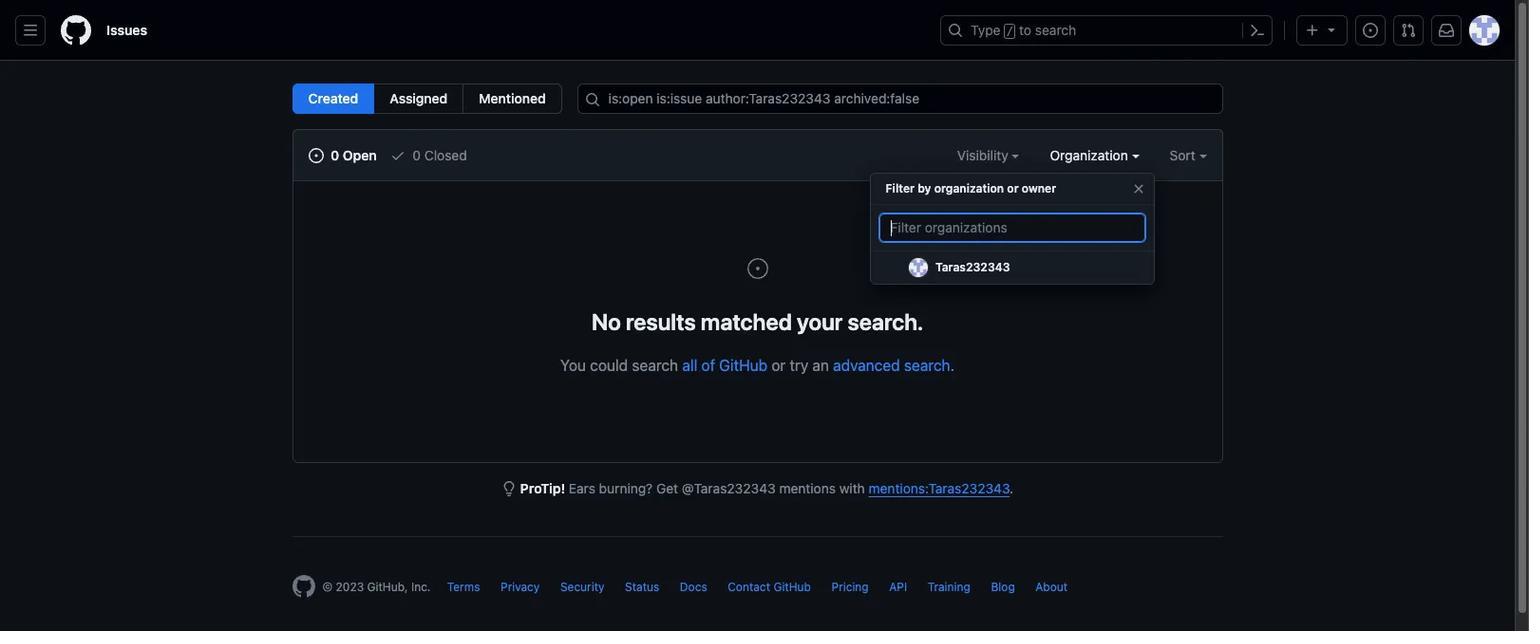 Task type: locate. For each thing, give the bounding box(es) containing it.
filter
[[886, 181, 915, 196]]

0 horizontal spatial issue opened image
[[746, 257, 769, 280]]

0 horizontal spatial .
[[950, 357, 955, 374]]

inc.
[[411, 580, 431, 595]]

training
[[928, 580, 971, 595]]

blog
[[991, 580, 1015, 595]]

issue opened image left "git pull request" image
[[1363, 23, 1378, 38]]

or left owner
[[1007, 181, 1019, 196]]

type / to search
[[971, 22, 1076, 38]]

Issues search field
[[577, 84, 1223, 114]]

@taras232343 image
[[909, 258, 928, 277]]

search.
[[848, 309, 923, 335]]

results
[[626, 309, 696, 335]]

.
[[950, 357, 955, 374], [1010, 481, 1014, 497]]

0 vertical spatial issue opened image
[[1363, 23, 1378, 38]]

0 closed link
[[390, 145, 467, 165]]

mentions
[[779, 481, 836, 497]]

mentioned link
[[463, 84, 562, 114]]

0 for closed
[[413, 147, 421, 163]]

github right 'contact'
[[774, 580, 811, 595]]

search left all
[[632, 357, 678, 374]]

plus image
[[1305, 23, 1320, 38]]

homepage image
[[61, 15, 91, 46]]

1 horizontal spatial .
[[1010, 481, 1014, 497]]

mentions:taras232343 link
[[869, 481, 1010, 497]]

1 horizontal spatial 0
[[413, 147, 421, 163]]

1 horizontal spatial issue opened image
[[1363, 23, 1378, 38]]

search image
[[585, 92, 600, 107]]

command palette image
[[1250, 23, 1265, 38]]

2 horizontal spatial search
[[1035, 22, 1076, 38]]

organization
[[934, 181, 1004, 196]]

0 vertical spatial or
[[1007, 181, 1019, 196]]

all
[[682, 357, 698, 374]]

search right to
[[1035, 22, 1076, 38]]

git pull request image
[[1401, 23, 1416, 38]]

assigned
[[390, 90, 448, 106]]

1 horizontal spatial or
[[1007, 181, 1019, 196]]

github
[[719, 357, 768, 374], [774, 580, 811, 595]]

closed
[[425, 147, 467, 163]]

or
[[1007, 181, 1019, 196], [772, 357, 786, 374]]

privacy
[[501, 580, 540, 595]]

no results matched your search.
[[592, 309, 923, 335]]

1 0 from the left
[[331, 147, 339, 163]]

2023
[[336, 580, 364, 595]]

terms link
[[447, 580, 480, 595]]

0 right issue opened image
[[331, 147, 339, 163]]

search down search.
[[904, 357, 950, 374]]

of
[[701, 357, 715, 374]]

github,
[[367, 580, 408, 595]]

notifications image
[[1439, 23, 1454, 38]]

you could search all of github or try an advanced search .
[[560, 357, 955, 374]]

assigned link
[[374, 84, 464, 114]]

issues element
[[292, 84, 562, 114]]

1 vertical spatial github
[[774, 580, 811, 595]]

all of github link
[[682, 357, 768, 374]]

0
[[331, 147, 339, 163], [413, 147, 421, 163]]

your
[[797, 309, 843, 335]]

2 0 from the left
[[413, 147, 421, 163]]

contact github link
[[728, 580, 811, 595]]

0 horizontal spatial github
[[719, 357, 768, 374]]

mentions:taras232343
[[869, 481, 1010, 497]]

issue opened image
[[1363, 23, 1378, 38], [746, 257, 769, 280]]

footer
[[277, 537, 1238, 632]]

0 vertical spatial github
[[719, 357, 768, 374]]

sort button
[[1170, 145, 1207, 165]]

0 horizontal spatial 0
[[331, 147, 339, 163]]

github right of
[[719, 357, 768, 374]]

0 right check image
[[413, 147, 421, 163]]

blog link
[[991, 580, 1015, 595]]

issue opened image up no results matched your search.
[[746, 257, 769, 280]]

0 horizontal spatial or
[[772, 357, 786, 374]]

search
[[1035, 22, 1076, 38], [632, 357, 678, 374], [904, 357, 950, 374]]

or left try
[[772, 357, 786, 374]]

contact github
[[728, 580, 811, 595]]

check image
[[390, 148, 405, 163]]

try
[[790, 357, 809, 374]]

footer containing © 2023 github, inc.
[[277, 537, 1238, 632]]

1 vertical spatial or
[[772, 357, 786, 374]]

with
[[840, 481, 865, 497]]

protip!
[[520, 481, 565, 497]]



Task type: describe. For each thing, give the bounding box(es) containing it.
ears
[[569, 481, 596, 497]]

training link
[[928, 580, 971, 595]]

light bulb image
[[501, 482, 517, 497]]

status link
[[625, 580, 660, 595]]

mentioned
[[479, 90, 546, 106]]

security
[[560, 580, 605, 595]]

open
[[343, 147, 377, 163]]

api
[[889, 580, 907, 595]]

owner
[[1022, 181, 1056, 196]]

to
[[1019, 22, 1032, 38]]

organization button
[[1050, 145, 1139, 165]]

@taras232343
[[682, 481, 776, 497]]

0 open
[[327, 147, 377, 163]]

about
[[1036, 580, 1068, 595]]

by
[[918, 181, 931, 196]]

Filter organizations text field
[[878, 213, 1146, 243]]

sort
[[1170, 147, 1196, 163]]

terms
[[447, 580, 480, 595]]

visibility button
[[957, 145, 1020, 165]]

matched
[[701, 309, 792, 335]]

/
[[1007, 25, 1014, 38]]

organization
[[1050, 147, 1132, 163]]

1 horizontal spatial github
[[774, 580, 811, 595]]

pricing
[[832, 580, 869, 595]]

advanced search link
[[833, 357, 950, 374]]

©
[[323, 580, 333, 595]]

issues
[[106, 22, 147, 38]]

0 horizontal spatial search
[[632, 357, 678, 374]]

an
[[813, 357, 829, 374]]

1 vertical spatial issue opened image
[[746, 257, 769, 280]]

triangle down image
[[1324, 22, 1339, 37]]

burning?
[[599, 481, 653, 497]]

taras232343
[[935, 260, 1010, 275]]

docs
[[680, 580, 707, 595]]

0 closed
[[409, 147, 467, 163]]

about link
[[1036, 580, 1068, 595]]

contact
[[728, 580, 770, 595]]

homepage image
[[292, 576, 315, 598]]

1 horizontal spatial search
[[904, 357, 950, 374]]

docs link
[[680, 580, 707, 595]]

api link
[[889, 580, 907, 595]]

protip! ears burning? get @taras232343 mentions with mentions:taras232343 .
[[520, 481, 1014, 497]]

could
[[590, 357, 628, 374]]

© 2023 github, inc.
[[323, 580, 431, 595]]

get
[[656, 481, 678, 497]]

0 open link
[[308, 145, 377, 165]]

status
[[625, 580, 660, 595]]

type
[[971, 22, 1001, 38]]

issue opened image
[[308, 148, 323, 163]]

close menu image
[[1131, 181, 1146, 197]]

0 for open
[[331, 147, 339, 163]]

privacy link
[[501, 580, 540, 595]]

security link
[[560, 580, 605, 595]]

0 vertical spatial .
[[950, 357, 955, 374]]

advanced
[[833, 357, 900, 374]]

visibility
[[957, 147, 1012, 163]]

Search all issues text field
[[577, 84, 1223, 114]]

you
[[560, 357, 586, 374]]

pricing link
[[832, 580, 869, 595]]

filter by organization or owner
[[886, 181, 1056, 196]]

taras232343 link
[[871, 252, 1154, 285]]

1 vertical spatial .
[[1010, 481, 1014, 497]]

no
[[592, 309, 621, 335]]



Task type: vqa. For each thing, say whether or not it's contained in the screenshot.
Code inside the Vulnerability Alerts element
no



